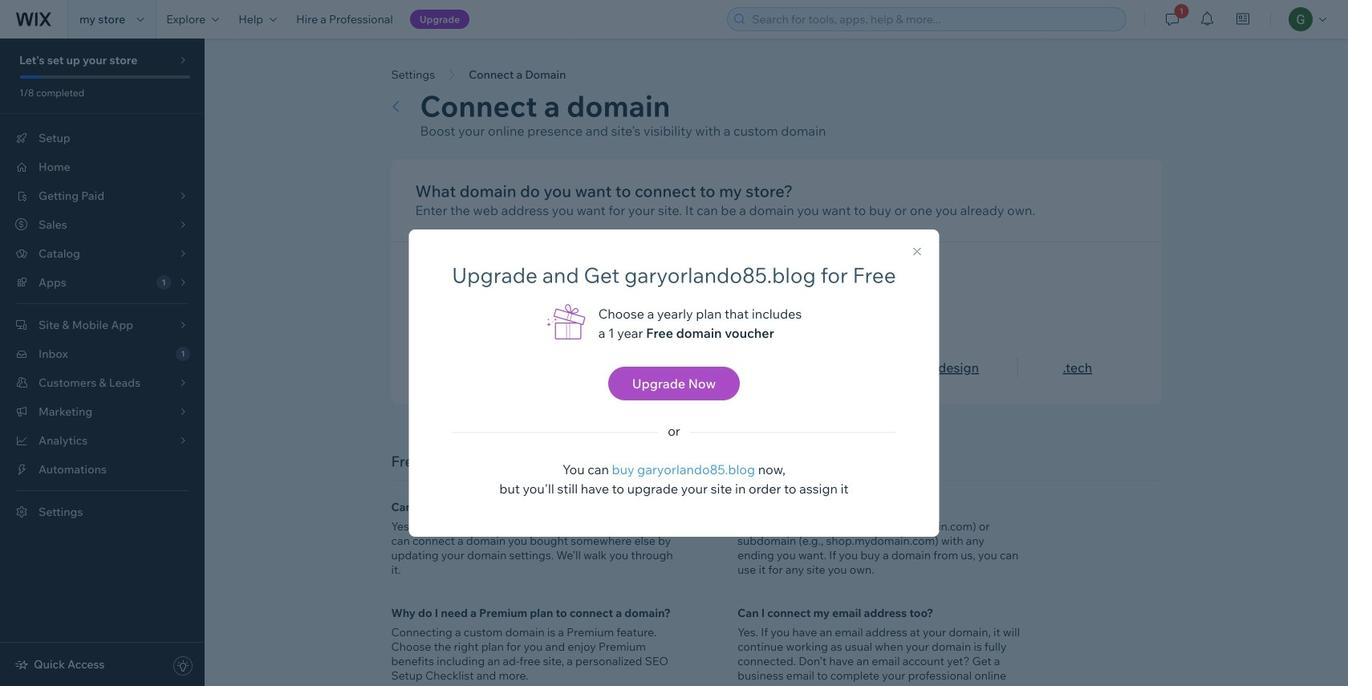 Task type: describe. For each thing, give the bounding box(es) containing it.
e.g. mystunningwebsite.com field
[[443, 272, 814, 304]]



Task type: vqa. For each thing, say whether or not it's contained in the screenshot.
Sidebar element
yes



Task type: locate. For each thing, give the bounding box(es) containing it.
Search for tools, apps, help & more... field
[[748, 8, 1122, 31]]

sidebar element
[[0, 39, 205, 686]]



